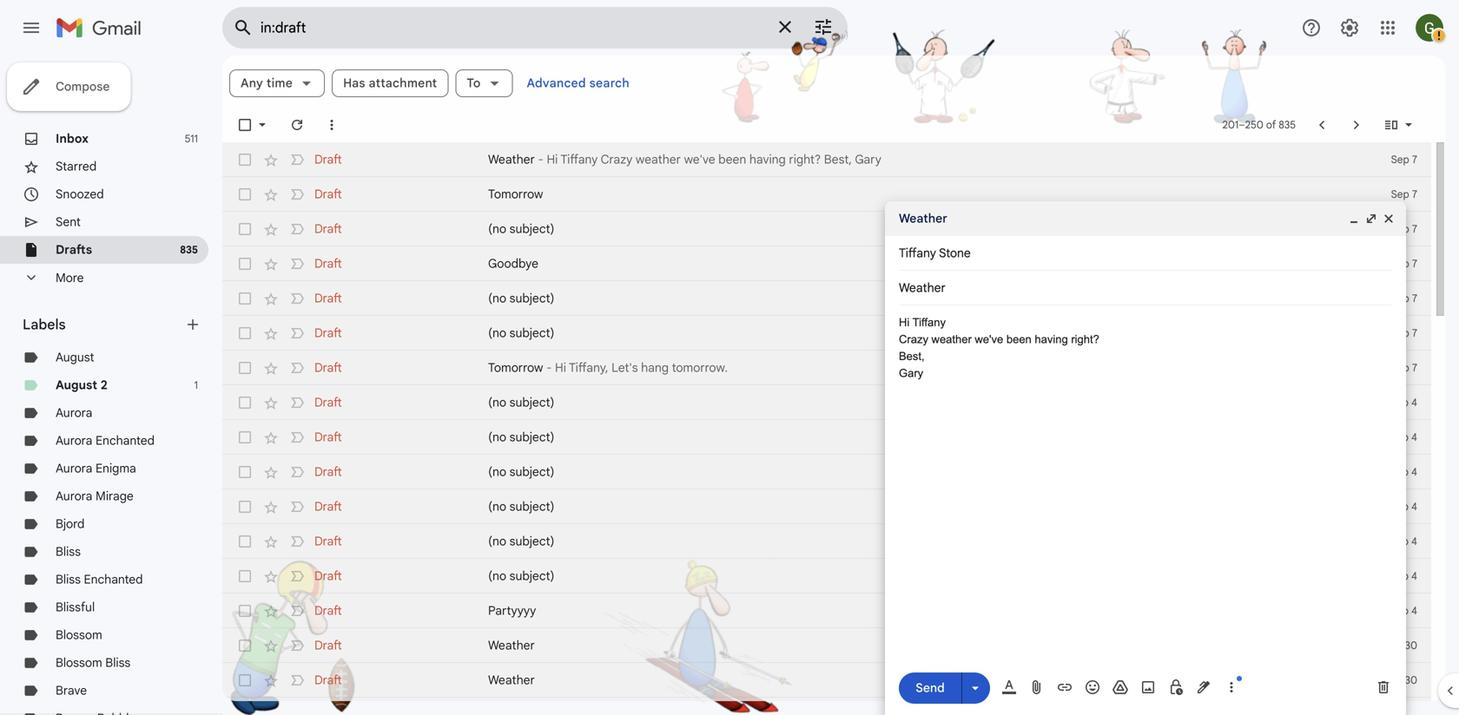 Task type: vqa. For each thing, say whether or not it's contained in the screenshot.
Download attachment You've Successfully Joined Tableau Cloud.eml icon
no



Task type: locate. For each thing, give the bounding box(es) containing it.
aurora for aurora enchanted
[[56, 433, 92, 449]]

right? inside row
[[789, 152, 821, 167]]

2 (no from the top
[[488, 291, 506, 306]]

(no subject) link
[[488, 221, 1336, 238], [488, 290, 1336, 307], [488, 325, 1336, 342], [488, 394, 1336, 412], [488, 429, 1336, 446], [488, 464, 1336, 481], [488, 499, 1336, 516], [488, 533, 1336, 551], [488, 568, 1336, 585]]

1 horizontal spatial -
[[546, 360, 552, 376]]

crazy down goodbye "link"
[[899, 333, 928, 346]]

6 (no subject) from the top
[[488, 465, 554, 480]]

aug 30 for 15th row
[[1384, 640, 1417, 653]]

hi for hi tiffany, let's hang tomorrow.
[[555, 360, 566, 376]]

2 vertical spatial hi
[[555, 360, 566, 376]]

1 vertical spatial best,
[[899, 350, 925, 363]]

enchanted for bliss enchanted
[[84, 572, 143, 588]]

subject) for 13th row from the top
[[510, 569, 554, 584]]

-
[[538, 152, 544, 167], [546, 360, 552, 376]]

weather
[[636, 152, 681, 167], [932, 333, 972, 346]]

august 2
[[56, 378, 108, 393]]

draft for seventh row from the bottom of the main content containing any time
[[314, 499, 342, 515]]

0 horizontal spatial weather
[[636, 152, 681, 167]]

sep for 9th row from the top
[[1390, 431, 1409, 444]]

tiffany inside row
[[561, 152, 598, 167]]

6 draft from the top
[[314, 326, 342, 341]]

hi left tiffany, at left bottom
[[555, 360, 566, 376]]

aug for 15th row
[[1384, 640, 1402, 653]]

0 horizontal spatial best,
[[824, 152, 852, 167]]

4 subject) from the top
[[510, 395, 554, 410]]

1 horizontal spatial crazy
[[899, 333, 928, 346]]

been
[[718, 152, 746, 167], [1006, 333, 1032, 346]]

to button
[[455, 69, 513, 97]]

1 vertical spatial weather
[[932, 333, 972, 346]]

1 august from the top
[[56, 350, 94, 365]]

1 vertical spatial blossom
[[56, 656, 102, 671]]

5 (no from the top
[[488, 430, 506, 445]]

4 4 from the top
[[1411, 501, 1417, 514]]

sep 4 for 13th row from the top
[[1390, 570, 1417, 583]]

0 horizontal spatial right?
[[789, 152, 821, 167]]

search mail image
[[228, 12, 259, 43]]

3 subject) from the top
[[510, 326, 554, 341]]

has attachment
[[343, 76, 437, 91]]

close image
[[1382, 212, 1396, 226]]

3 (no from the top
[[488, 326, 506, 341]]

2 draft from the top
[[314, 187, 342, 202]]

having inside hi tiffany crazy weather we've been having right? best, gary
[[1035, 333, 1068, 346]]

1 tomorrow from the top
[[488, 187, 543, 202]]

0 vertical spatial tiffany
[[561, 152, 598, 167]]

0 vertical spatial aug 30
[[1384, 640, 1417, 653]]

subject) for 9th row from the top
[[510, 430, 554, 445]]

(no subject)
[[488, 221, 554, 237], [488, 291, 554, 306], [488, 326, 554, 341], [488, 395, 554, 410], [488, 430, 554, 445], [488, 465, 554, 480], [488, 499, 554, 515], [488, 534, 554, 549], [488, 569, 554, 584]]

1 vertical spatial bliss
[[56, 572, 81, 588]]

draft for seventh row
[[314, 360, 342, 376]]

aurora
[[56, 406, 92, 421], [56, 433, 92, 449], [56, 461, 92, 476], [56, 489, 92, 504]]

3 4 from the top
[[1411, 466, 1417, 479]]

draft for fourth row from the top of the main content containing any time
[[314, 256, 342, 271]]

(no
[[488, 221, 506, 237], [488, 291, 506, 306], [488, 326, 506, 341], [488, 395, 506, 410], [488, 430, 506, 445], [488, 465, 506, 480], [488, 499, 506, 515], [488, 534, 506, 549], [488, 569, 506, 584]]

5 subject) from the top
[[510, 430, 554, 445]]

tiffany down advanced search "popup button"
[[561, 152, 598, 167]]

(no subject) link for 9th row from the top
[[488, 429, 1336, 446]]

None checkbox
[[236, 186, 254, 203], [236, 255, 254, 273], [236, 499, 254, 516], [236, 568, 254, 585], [236, 637, 254, 655], [236, 186, 254, 203], [236, 255, 254, 273], [236, 499, 254, 516], [236, 568, 254, 585], [236, 637, 254, 655]]

1 vertical spatial august
[[56, 378, 97, 393]]

aurora enchanted link
[[56, 433, 155, 449]]

None search field
[[222, 7, 848, 49]]

835
[[1279, 119, 1296, 132], [180, 244, 198, 257]]

6 sep 4 from the top
[[1390, 570, 1417, 583]]

- down the advanced on the left
[[538, 152, 544, 167]]

sep for seventh row from the bottom of the main content containing any time
[[1390, 501, 1409, 514]]

6 (no from the top
[[488, 465, 506, 480]]

(no subject) for seventh row from the bottom of the main content containing any time
[[488, 499, 554, 515]]

0 horizontal spatial crazy
[[601, 152, 633, 167]]

4 (no from the top
[[488, 395, 506, 410]]

7 draft from the top
[[314, 360, 342, 376]]

7 subject) from the top
[[510, 499, 554, 515]]

draft
[[314, 152, 342, 167], [314, 187, 342, 202], [314, 221, 342, 237], [314, 256, 342, 271], [314, 291, 342, 306], [314, 326, 342, 341], [314, 360, 342, 376], [314, 395, 342, 410], [314, 430, 342, 445], [314, 465, 342, 480], [314, 499, 342, 515], [314, 534, 342, 549], [314, 569, 342, 584], [314, 604, 342, 619], [314, 638, 342, 654], [314, 673, 342, 688]]

aurora enchanted
[[56, 433, 155, 449]]

aurora mirage link
[[56, 489, 134, 504]]

having
[[749, 152, 786, 167], [1035, 333, 1068, 346]]

stone
[[939, 246, 971, 261]]

(no subject) link for seventh row from the bottom of the main content containing any time
[[488, 499, 1336, 516]]

9 (no subject) from the top
[[488, 569, 554, 584]]

5 (no subject) from the top
[[488, 430, 554, 445]]

blissful
[[56, 600, 95, 615]]

1 vertical spatial tiffany
[[899, 246, 936, 261]]

0 vertical spatial right?
[[789, 152, 821, 167]]

30
[[1405, 640, 1417, 653], [1405, 674, 1417, 687]]

0 vertical spatial weather link
[[488, 637, 1336, 655]]

blossom for blossom link
[[56, 628, 102, 643]]

2 (no subject) from the top
[[488, 291, 554, 306]]

more options image
[[1226, 679, 1237, 697]]

(no subject) link for sixth row from the bottom of the main content containing any time
[[488, 533, 1336, 551]]

2 blossom from the top
[[56, 656, 102, 671]]

more
[[56, 270, 84, 286]]

1 vertical spatial aug 30
[[1384, 674, 1417, 687]]

1 subject) from the top
[[510, 221, 554, 237]]

1 horizontal spatial 835
[[1279, 119, 1296, 132]]

0 vertical spatial august
[[56, 350, 94, 365]]

1 (no subject) from the top
[[488, 221, 554, 237]]

1 vertical spatial aug
[[1384, 674, 1402, 687]]

sep 4 for 10th row from the top
[[1390, 466, 1417, 479]]

12 draft from the top
[[314, 534, 342, 549]]

support image
[[1301, 17, 1322, 38]]

subject) for 8th row from the top of the main content containing any time
[[510, 395, 554, 410]]

6 subject) from the top
[[510, 465, 554, 480]]

1 vertical spatial right?
[[1071, 333, 1099, 346]]

4 sep 7 from the top
[[1391, 258, 1417, 271]]

sep 4 for 8th row from the top of the main content containing any time
[[1390, 396, 1417, 409]]

has attachment button
[[332, 69, 448, 97]]

0 vertical spatial weather
[[636, 152, 681, 167]]

newer image
[[1313, 116, 1331, 134]]

1 30 from the top
[[1405, 640, 1417, 653]]

4
[[1411, 396, 1417, 409], [1411, 431, 1417, 444], [1411, 466, 1417, 479], [1411, 501, 1417, 514], [1411, 535, 1417, 548], [1411, 570, 1417, 583], [1411, 605, 1417, 618]]

insert link ‪(⌘k)‬ image
[[1056, 679, 1073, 697]]

1 vertical spatial weather link
[[488, 672, 1336, 690]]

2 7 from the top
[[1412, 188, 1417, 201]]

2 aug from the top
[[1384, 674, 1402, 687]]

1 sep 7 from the top
[[1391, 153, 1417, 166]]

3 draft from the top
[[314, 221, 342, 237]]

1 vertical spatial -
[[546, 360, 552, 376]]

hi
[[547, 152, 558, 167], [899, 316, 910, 329], [555, 360, 566, 376]]

1 aug from the top
[[1384, 640, 1402, 653]]

2 august from the top
[[56, 378, 97, 393]]

0 vertical spatial 30
[[1405, 640, 1417, 653]]

7 (no from the top
[[488, 499, 506, 515]]

14 draft from the top
[[314, 604, 342, 619]]

0 horizontal spatial 835
[[180, 244, 198, 257]]

row
[[222, 142, 1431, 177], [222, 177, 1431, 212], [222, 212, 1431, 247], [222, 247, 1431, 281], [222, 281, 1431, 316], [222, 316, 1431, 351], [222, 351, 1431, 386], [222, 386, 1431, 420], [222, 420, 1431, 455], [222, 455, 1431, 490], [222, 490, 1431, 525], [222, 525, 1431, 559], [222, 559, 1431, 594], [222, 594, 1431, 629], [222, 629, 1431, 664], [222, 664, 1431, 698], [222, 698, 1431, 716]]

gary inside row
[[855, 152, 882, 167]]

1 horizontal spatial having
[[1035, 333, 1068, 346]]

1 (no from the top
[[488, 221, 506, 237]]

1 sep 4 from the top
[[1390, 396, 1417, 409]]

august
[[56, 350, 94, 365], [56, 378, 97, 393]]

16 row from the top
[[222, 664, 1431, 698]]

3 aurora from the top
[[56, 461, 92, 476]]

1 vertical spatial hi
[[899, 316, 910, 329]]

clear search image
[[768, 10, 802, 44]]

0 vertical spatial crazy
[[601, 152, 633, 167]]

0 vertical spatial aug
[[1384, 640, 1402, 653]]

weather
[[488, 152, 535, 167], [899, 211, 947, 226], [488, 638, 535, 654], [488, 673, 535, 688]]

bliss enchanted
[[56, 572, 143, 588]]

1 horizontal spatial we've
[[975, 333, 1003, 346]]

0 horizontal spatial having
[[749, 152, 786, 167]]

13 row from the top
[[222, 559, 1431, 594]]

brave link
[[56, 684, 87, 699]]

4 sep 4 from the top
[[1390, 501, 1417, 514]]

aurora up the bjord
[[56, 489, 92, 504]]

1 vertical spatial tomorrow
[[488, 360, 543, 376]]

gary
[[855, 152, 882, 167], [899, 367, 923, 380]]

0 vertical spatial we've
[[684, 152, 715, 167]]

2 sep 4 from the top
[[1390, 431, 1417, 444]]

(no subject) for sixth row from the bottom of the main content containing any time
[[488, 534, 554, 549]]

send button
[[899, 673, 961, 704]]

7 (no subject) from the top
[[488, 499, 554, 515]]

201
[[1222, 119, 1239, 132]]

attachment
[[369, 76, 437, 91]]

8 (no from the top
[[488, 534, 506, 549]]

10 draft from the top
[[314, 465, 342, 480]]

0 vertical spatial bliss
[[56, 545, 81, 560]]

250
[[1245, 119, 1263, 132]]

1 aurora from the top
[[56, 406, 92, 421]]

7 sep 7 from the top
[[1391, 362, 1417, 375]]

1 vertical spatial enchanted
[[84, 572, 143, 588]]

7 7 from the top
[[1412, 362, 1417, 375]]

1 horizontal spatial right?
[[1071, 333, 1099, 346]]

tomorrow left tiffany, at left bottom
[[488, 360, 543, 376]]

attach files image
[[1028, 679, 1046, 697]]

0 vertical spatial best,
[[824, 152, 852, 167]]

main content
[[222, 56, 1445, 716]]

1 vertical spatial we've
[[975, 333, 1003, 346]]

6 (no subject) link from the top
[[488, 464, 1336, 481]]

any
[[241, 76, 263, 91]]

4 (no subject) link from the top
[[488, 394, 1336, 412]]

aurora down august 2 link
[[56, 406, 92, 421]]

7
[[1412, 153, 1417, 166], [1412, 188, 1417, 201], [1412, 223, 1417, 236], [1412, 258, 1417, 271], [1412, 292, 1417, 305], [1412, 327, 1417, 340], [1412, 362, 1417, 375]]

0 vertical spatial been
[[718, 152, 746, 167]]

15 draft from the top
[[314, 638, 342, 654]]

pop out image
[[1364, 212, 1378, 226]]

4 row from the top
[[222, 247, 1431, 281]]

draft for 2nd row from the top
[[314, 187, 342, 202]]

we've
[[684, 152, 715, 167], [975, 333, 1003, 346]]

9 draft from the top
[[314, 430, 342, 445]]

0 vertical spatial blossom
[[56, 628, 102, 643]]

has
[[343, 76, 365, 91]]

1 vertical spatial been
[[1006, 333, 1032, 346]]

4 (no subject) from the top
[[488, 395, 554, 410]]

5 sep 4 from the top
[[1390, 535, 1417, 548]]

8 (no subject) from the top
[[488, 534, 554, 549]]

august up august 2
[[56, 350, 94, 365]]

labels
[[23, 316, 66, 334]]

1 (no subject) link from the top
[[488, 221, 1336, 238]]

6 7 from the top
[[1412, 327, 1417, 340]]

weather link
[[488, 637, 1336, 655], [488, 672, 1336, 690]]

1
[[194, 379, 198, 392]]

let's
[[612, 360, 638, 376]]

1 vertical spatial having
[[1035, 333, 1068, 346]]

tomorrow.
[[672, 360, 728, 376]]

3 (no subject) from the top
[[488, 326, 554, 341]]

blissful link
[[56, 600, 95, 615]]

1 weather link from the top
[[488, 637, 1336, 655]]

1 blossom from the top
[[56, 628, 102, 643]]

hi down the advanced on the left
[[547, 152, 558, 167]]

enchanted up enigma
[[96, 433, 155, 449]]

sep for sixth row from the bottom of the main content containing any time
[[1390, 535, 1409, 548]]

tomorrow up goodbye
[[488, 187, 543, 202]]

(no for 13th row from the top
[[488, 569, 506, 584]]

2 (no subject) link from the top
[[488, 290, 1336, 307]]

tiffany down goodbye "link"
[[912, 316, 946, 329]]

- for weather
[[538, 152, 544, 167]]

2 subject) from the top
[[510, 291, 554, 306]]

1 vertical spatial gary
[[899, 367, 923, 380]]

snoozed link
[[56, 187, 104, 202]]

0 horizontal spatial gary
[[855, 152, 882, 167]]

crazy inside hi tiffany crazy weather we've been having right? best, gary
[[899, 333, 928, 346]]

tomorrow
[[488, 187, 543, 202], [488, 360, 543, 376]]

0 horizontal spatial we've
[[684, 152, 715, 167]]

3 row from the top
[[222, 212, 1431, 247]]

draft for 10th row from the top
[[314, 465, 342, 480]]

9 row from the top
[[222, 420, 1431, 455]]

august left 2
[[56, 378, 97, 393]]

sep 7
[[1391, 153, 1417, 166], [1391, 188, 1417, 201], [1391, 223, 1417, 236], [1391, 258, 1417, 271], [1391, 292, 1417, 305], [1391, 327, 1417, 340], [1391, 362, 1417, 375]]

1 horizontal spatial best,
[[899, 350, 925, 363]]

draft for sixth row from the bottom of the main content containing any time
[[314, 534, 342, 549]]

august link
[[56, 350, 94, 365]]

6 4 from the top
[[1411, 570, 1417, 583]]

subject) for 10th row from the top
[[510, 465, 554, 480]]

subject)
[[510, 221, 554, 237], [510, 291, 554, 306], [510, 326, 554, 341], [510, 395, 554, 410], [510, 430, 554, 445], [510, 465, 554, 480], [510, 499, 554, 515], [510, 534, 554, 549], [510, 569, 554, 584]]

(no subject) for 5th row
[[488, 291, 554, 306]]

hi inside hi tiffany crazy weather we've been having right? best, gary
[[899, 316, 910, 329]]

1 horizontal spatial been
[[1006, 333, 1032, 346]]

enchanted
[[96, 433, 155, 449], [84, 572, 143, 588]]

weather inside row
[[636, 152, 681, 167]]

draft for 5th row
[[314, 291, 342, 306]]

835 inside "labels" navigation
[[180, 244, 198, 257]]

sep for seventh row
[[1391, 362, 1409, 375]]

0 vertical spatial enchanted
[[96, 433, 155, 449]]

0 horizontal spatial been
[[718, 152, 746, 167]]

9 (no subject) link from the top
[[488, 568, 1336, 585]]

9 subject) from the top
[[510, 569, 554, 584]]

1 vertical spatial 30
[[1405, 674, 1417, 687]]

tiffany left 'stone'
[[899, 246, 936, 261]]

2 weather link from the top
[[488, 672, 1336, 690]]

0 vertical spatial 835
[[1279, 119, 1296, 132]]

- for tomorrow
[[546, 360, 552, 376]]

Subject field
[[899, 280, 1392, 297]]

having inside row
[[749, 152, 786, 167]]

labels navigation
[[0, 56, 222, 716]]

more send options image
[[967, 680, 984, 697]]

1 row from the top
[[222, 142, 1431, 177]]

hi for hi tiffany crazy weather we've been having right? best, gary
[[547, 152, 558, 167]]

sep 4 for 14th row from the top of the main content containing any time
[[1390, 605, 1417, 618]]

1 vertical spatial crazy
[[899, 333, 928, 346]]

search
[[589, 76, 630, 91]]

mirage
[[96, 489, 134, 504]]

weather - hi tiffany crazy weather we've been having right? best, gary
[[488, 152, 882, 167]]

1 vertical spatial 835
[[180, 244, 198, 257]]

3 7 from the top
[[1412, 223, 1417, 236]]

advanced
[[527, 76, 586, 91]]

sep for 17th row from the bottom
[[1391, 153, 1409, 166]]

draft for 17th row from the bottom
[[314, 152, 342, 167]]

aurora down aurora link
[[56, 433, 92, 449]]

aurora up aurora mirage link
[[56, 461, 92, 476]]

None checkbox
[[236, 116, 254, 134], [236, 151, 254, 168], [236, 221, 254, 238], [236, 290, 254, 307], [236, 325, 254, 342], [236, 360, 254, 377], [236, 394, 254, 412], [236, 429, 254, 446], [236, 464, 254, 481], [236, 533, 254, 551], [236, 603, 254, 620], [236, 672, 254, 690], [236, 116, 254, 134], [236, 151, 254, 168], [236, 221, 254, 238], [236, 290, 254, 307], [236, 325, 254, 342], [236, 360, 254, 377], [236, 394, 254, 412], [236, 429, 254, 446], [236, 464, 254, 481], [236, 533, 254, 551], [236, 603, 254, 620], [236, 672, 254, 690]]

crazy down "search"
[[601, 152, 633, 167]]

7 sep 4 from the top
[[1390, 605, 1417, 618]]

2 vertical spatial tiffany
[[912, 316, 946, 329]]

aurora mirage
[[56, 489, 134, 504]]

5 draft from the top
[[314, 291, 342, 306]]

8 row from the top
[[222, 386, 1431, 420]]

aug
[[1384, 640, 1402, 653], [1384, 674, 1402, 687]]

4 aurora from the top
[[56, 489, 92, 504]]

9 (no from the top
[[488, 569, 506, 584]]

11 draft from the top
[[314, 499, 342, 515]]

(no for 12th row from the bottom of the main content containing any time
[[488, 326, 506, 341]]

bliss for bliss link
[[56, 545, 81, 560]]

bliss for bliss enchanted
[[56, 572, 81, 588]]

snoozed
[[56, 187, 104, 202]]

0 vertical spatial gary
[[855, 152, 882, 167]]

0 horizontal spatial -
[[538, 152, 544, 167]]

advanced search
[[527, 76, 630, 91]]

0 vertical spatial hi
[[547, 152, 558, 167]]

(no subject) link for 5th row
[[488, 290, 1336, 307]]

835 inside main content
[[1279, 119, 1296, 132]]

(no subject) for 3rd row from the top
[[488, 221, 554, 237]]

sep for 10th row from the top
[[1390, 466, 1409, 479]]

2 aug 30 from the top
[[1384, 674, 1417, 687]]

2 aurora from the top
[[56, 433, 92, 449]]

bliss
[[56, 545, 81, 560], [56, 572, 81, 588], [105, 656, 131, 671]]

5 7 from the top
[[1412, 292, 1417, 305]]

- left tiffany, at left bottom
[[546, 360, 552, 376]]

1 aug 30 from the top
[[1384, 640, 1417, 653]]

8 draft from the top
[[314, 395, 342, 410]]

enchanted up blissful
[[84, 572, 143, 588]]

blossom down blissful
[[56, 628, 102, 643]]

blossom
[[56, 628, 102, 643], [56, 656, 102, 671]]

hi down goodbye "link"
[[899, 316, 910, 329]]

0 vertical spatial having
[[749, 152, 786, 167]]

4 draft from the top
[[314, 256, 342, 271]]

7 (no subject) link from the top
[[488, 499, 1336, 516]]

14 row from the top
[[222, 594, 1431, 629]]

1 horizontal spatial gary
[[899, 367, 923, 380]]

2 30 from the top
[[1405, 674, 1417, 687]]

(no for seventh row from the bottom of the main content containing any time
[[488, 499, 506, 515]]

(no subject) link for 8th row from the top of the main content containing any time
[[488, 394, 1336, 412]]

2 tomorrow from the top
[[488, 360, 543, 376]]

0 vertical spatial -
[[538, 152, 544, 167]]

1 horizontal spatial weather
[[932, 333, 972, 346]]

right?
[[789, 152, 821, 167], [1071, 333, 1099, 346]]

blossom down blossom link
[[56, 656, 102, 671]]

crazy
[[601, 152, 633, 167], [899, 333, 928, 346]]

draft for 15th row
[[314, 638, 342, 654]]

0 vertical spatial tomorrow
[[488, 187, 543, 202]]

draft for 3rd row from the top
[[314, 221, 342, 237]]

sep
[[1391, 153, 1409, 166], [1391, 188, 1409, 201], [1391, 223, 1409, 236], [1391, 258, 1409, 271], [1391, 292, 1409, 305], [1391, 327, 1409, 340], [1391, 362, 1409, 375], [1390, 396, 1409, 409], [1390, 431, 1409, 444], [1390, 466, 1409, 479], [1390, 501, 1409, 514], [1390, 535, 1409, 548], [1390, 570, 1409, 583], [1390, 605, 1409, 618]]



Task type: describe. For each thing, give the bounding box(es) containing it.
sep for 14th row from the top of the main content containing any time
[[1390, 605, 1409, 618]]

–
[[1239, 119, 1245, 132]]

gary inside hi tiffany crazy weather we've been having right? best, gary
[[899, 367, 923, 380]]

toggle split pane mode image
[[1383, 116, 1400, 134]]

aurora link
[[56, 406, 92, 421]]

inbox
[[56, 131, 89, 146]]

tomorrow for tomorrow
[[488, 187, 543, 202]]

drafts
[[56, 242, 92, 258]]

best, inside row
[[824, 152, 852, 167]]

compose
[[56, 79, 110, 94]]

blossom for blossom bliss
[[56, 656, 102, 671]]

drafts link
[[56, 242, 92, 258]]

(no subject) for 13th row from the top
[[488, 569, 554, 584]]

compose button
[[7, 63, 131, 111]]

15 row from the top
[[222, 629, 1431, 664]]

blossom bliss
[[56, 656, 131, 671]]

brave
[[56, 684, 87, 699]]

draft for 9th row from the top
[[314, 430, 342, 445]]

tiffany,
[[569, 360, 608, 376]]

bliss enchanted link
[[56, 572, 143, 588]]

starred link
[[56, 159, 97, 174]]

tomorrow for tomorrow - hi tiffany, let's hang tomorrow.
[[488, 360, 543, 376]]

any time
[[241, 76, 293, 91]]

17 row from the top
[[222, 698, 1431, 716]]

weather link for second row from the bottom
[[488, 672, 1336, 690]]

right? inside hi tiffany crazy weather we've been having right? best, gary
[[1071, 333, 1099, 346]]

aurora for aurora enigma
[[56, 461, 92, 476]]

gmail image
[[56, 10, 150, 45]]

draft for 12th row from the bottom of the main content containing any time
[[314, 326, 342, 341]]

(no subject) for 10th row from the top
[[488, 465, 554, 480]]

tiffany inside hi tiffany crazy weather we've been having right? best, gary
[[912, 316, 946, 329]]

best, inside hi tiffany crazy weather we've been having right? best, gary
[[899, 350, 925, 363]]

more image
[[323, 116, 340, 134]]

(no subject) for 12th row from the bottom of the main content containing any time
[[488, 326, 554, 341]]

(no subject) link for 3rd row from the top
[[488, 221, 1336, 238]]

aurora for aurora link
[[56, 406, 92, 421]]

insert files using drive image
[[1112, 679, 1129, 697]]

2
[[100, 378, 108, 393]]

been inside row
[[718, 152, 746, 167]]

labels heading
[[23, 316, 184, 334]]

discard draft ‪(⌘⇧d)‬ image
[[1375, 679, 1392, 697]]

weather dialog
[[885, 201, 1406, 716]]

(no for 8th row from the top of the main content containing any time
[[488, 395, 506, 410]]

6 sep 7 from the top
[[1391, 327, 1417, 340]]

time
[[267, 76, 293, 91]]

(no subject) for 8th row from the top of the main content containing any time
[[488, 395, 554, 410]]

bjord link
[[56, 517, 85, 532]]

sep 4 for seventh row from the bottom of the main content containing any time
[[1390, 501, 1417, 514]]

hi tiffany crazy weather we've been having right? best, gary
[[899, 316, 1099, 380]]

1 4 from the top
[[1411, 396, 1417, 409]]

goodbye link
[[488, 255, 1336, 273]]

30 for second row from the bottom
[[1405, 674, 1417, 687]]

6 row from the top
[[222, 316, 1431, 351]]

settings image
[[1339, 17, 1360, 38]]

insert signature image
[[1195, 679, 1212, 697]]

insert emoji ‪(⌘⇧2)‬ image
[[1084, 679, 1101, 697]]

sep for 8th row from the top of the main content containing any time
[[1390, 396, 1409, 409]]

2 sep 7 from the top
[[1391, 188, 1417, 201]]

subject) for sixth row from the bottom of the main content containing any time
[[510, 534, 554, 549]]

insert photo image
[[1139, 679, 1157, 697]]

(no for 5th row
[[488, 291, 506, 306]]

draft for 13th row from the top
[[314, 569, 342, 584]]

bliss link
[[56, 545, 81, 560]]

10 row from the top
[[222, 455, 1431, 490]]

subject) for seventh row from the bottom of the main content containing any time
[[510, 499, 554, 515]]

1 7 from the top
[[1412, 153, 1417, 166]]

(no subject) link for 13th row from the top
[[488, 568, 1336, 585]]

advanced search button
[[520, 68, 637, 99]]

2 4 from the top
[[1411, 431, 1417, 444]]

aurora for aurora mirage
[[56, 489, 92, 504]]

goodbye
[[488, 256, 538, 271]]

advanced search options image
[[806, 10, 841, 44]]

weather inside hi tiffany crazy weather we've been having right? best, gary
[[932, 333, 972, 346]]

weather link for 15th row
[[488, 637, 1336, 655]]

partyyyy
[[488, 604, 536, 619]]

more button
[[0, 264, 208, 292]]

4 7 from the top
[[1412, 258, 1417, 271]]

511
[[185, 132, 198, 145]]

enigma
[[96, 461, 136, 476]]

sep for 13th row from the top
[[1390, 570, 1409, 583]]

inbox link
[[56, 131, 89, 146]]

tiffany stone
[[899, 246, 971, 261]]

any time button
[[229, 69, 325, 97]]

7 4 from the top
[[1411, 605, 1417, 618]]

aug 30 for second row from the bottom
[[1384, 674, 1417, 687]]

blossom bliss link
[[56, 656, 131, 671]]

draft for second row from the bottom
[[314, 673, 342, 688]]

aurora enigma link
[[56, 461, 136, 476]]

5 row from the top
[[222, 281, 1431, 316]]

august for august link
[[56, 350, 94, 365]]

tomorrow link
[[488, 186, 1336, 203]]

we've inside hi tiffany crazy weather we've been having right? best, gary
[[975, 333, 1003, 346]]

5 sep 7 from the top
[[1391, 292, 1417, 305]]

bjord
[[56, 517, 85, 532]]

(no for sixth row from the bottom of the main content containing any time
[[488, 534, 506, 549]]

draft for 14th row from the top of the main content containing any time
[[314, 604, 342, 619]]

starred
[[56, 159, 97, 174]]

11 row from the top
[[222, 490, 1431, 525]]

august 2 link
[[56, 378, 108, 393]]

enchanted for aurora enchanted
[[96, 433, 155, 449]]

tomorrow - hi tiffany, let's hang tomorrow.
[[488, 360, 728, 376]]

subject) for 12th row from the bottom of the main content containing any time
[[510, 326, 554, 341]]

been inside hi tiffany crazy weather we've been having right? best, gary
[[1006, 333, 1032, 346]]

crazy inside row
[[601, 152, 633, 167]]

minimize image
[[1347, 212, 1361, 226]]

30 for 15th row
[[1405, 640, 1417, 653]]

sep 4 for sixth row from the bottom of the main content containing any time
[[1390, 535, 1417, 548]]

7 row from the top
[[222, 351, 1431, 386]]

Message Body text field
[[899, 314, 1392, 655]]

sent
[[56, 215, 81, 230]]

sep for 12th row from the bottom of the main content containing any time
[[1391, 327, 1409, 340]]

Search mail text field
[[261, 19, 764, 36]]

hang
[[641, 360, 669, 376]]

send
[[916, 681, 945, 696]]

aurora enigma
[[56, 461, 136, 476]]

main menu image
[[21, 17, 42, 38]]

201 – 250
[[1222, 119, 1263, 132]]

(no subject) link for 10th row from the top
[[488, 464, 1336, 481]]

weather inside dialog
[[899, 211, 947, 226]]

12 row from the top
[[222, 525, 1431, 559]]

draft for 8th row from the top of the main content containing any time
[[314, 395, 342, 410]]

refresh image
[[288, 116, 306, 134]]

3 sep 7 from the top
[[1391, 223, 1417, 236]]

2 row from the top
[[222, 177, 1431, 212]]

(no subject) for 9th row from the top
[[488, 430, 554, 445]]

sep 4 for 9th row from the top
[[1390, 431, 1417, 444]]

older image
[[1348, 116, 1365, 134]]

august for august 2
[[56, 378, 97, 393]]

subject) for 3rd row from the top
[[510, 221, 554, 237]]

(no for 3rd row from the top
[[488, 221, 506, 237]]

main content containing any time
[[222, 56, 1445, 716]]

to
[[467, 76, 481, 91]]

aug for second row from the bottom
[[1384, 674, 1402, 687]]

2 vertical spatial bliss
[[105, 656, 131, 671]]

subject) for 5th row
[[510, 291, 554, 306]]

blossom link
[[56, 628, 102, 643]]

5 4 from the top
[[1411, 535, 1417, 548]]

sent link
[[56, 215, 81, 230]]

we've inside row
[[684, 152, 715, 167]]

toggle confidential mode image
[[1167, 679, 1185, 697]]

partyyyy link
[[488, 603, 1336, 620]]

(no for 9th row from the top
[[488, 430, 506, 445]]

(no subject) link for 12th row from the bottom of the main content containing any time
[[488, 325, 1336, 342]]

(no for 10th row from the top
[[488, 465, 506, 480]]



